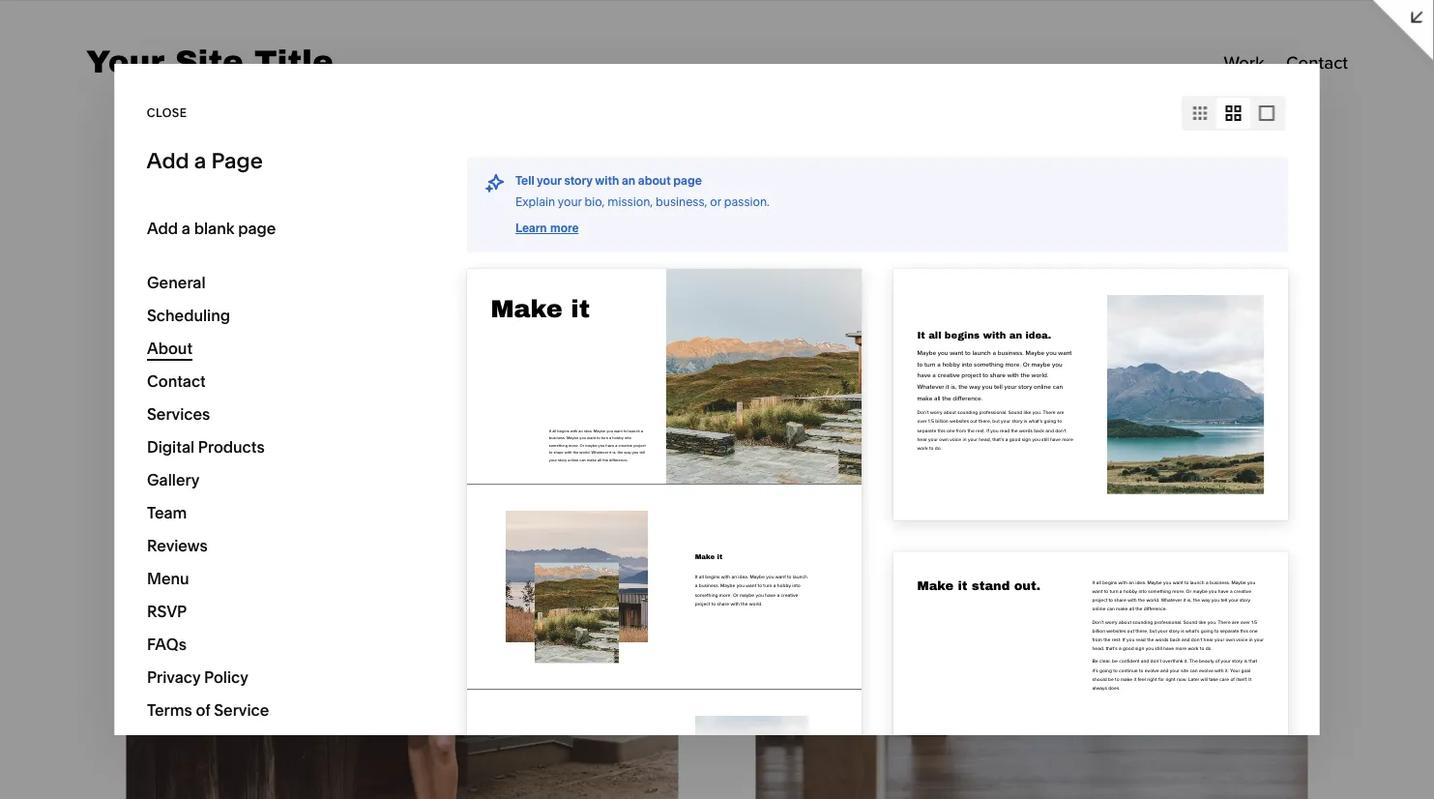 Task type: describe. For each thing, give the bounding box(es) containing it.
website tools
[[32, 493, 121, 509]]

main navigation
[[32, 161, 152, 179]]

disabled
[[241, 267, 289, 281]]

learn more
[[66, 313, 129, 327]]

them.
[[32, 313, 63, 327]]

protected,
[[90, 282, 147, 296]]

pages inside button
[[82, 449, 122, 466]]

website tools button
[[32, 480, 299, 522]]

add a new page to the "not linked" navigation group image
[[252, 223, 273, 245]]

0 vertical spatial pages
[[32, 90, 112, 123]]

these pages are public unless they're disabled or password-protected, but they don't appear in the navigation. search engines can also discover them.
[[32, 267, 303, 327]]

not
[[32, 224, 59, 243]]

learn
[[66, 313, 97, 327]]

but
[[150, 282, 168, 296]]

search
[[95, 297, 133, 312]]

navigation.
[[32, 297, 92, 312]]

they're
[[201, 267, 239, 281]]

also
[[205, 297, 228, 312]]

in
[[270, 282, 280, 296]]

main
[[32, 161, 68, 179]]

they
[[171, 282, 195, 296]]

website
[[32, 493, 84, 509]]

appear
[[228, 282, 267, 296]]

are
[[105, 267, 123, 281]]

the
[[283, 282, 300, 296]]

version 7.1
[[32, 545, 87, 559]]



Task type: vqa. For each thing, say whether or not it's contained in the screenshot.
drive
no



Task type: locate. For each thing, give the bounding box(es) containing it.
system pages
[[32, 449, 122, 466]]

linked
[[62, 224, 111, 243]]

or
[[292, 267, 303, 281]]

pages up main navigation
[[32, 90, 112, 123]]

add a new page to the "main navigation" group image
[[252, 160, 273, 181]]

more
[[100, 313, 129, 327]]

7.1
[[76, 545, 87, 559]]

can
[[183, 297, 203, 312]]

engines
[[136, 297, 180, 312]]

navigation
[[72, 161, 152, 179]]

system pages button
[[32, 436, 299, 479]]

system
[[32, 449, 79, 466]]

not linked
[[32, 224, 111, 243]]

don't
[[197, 282, 225, 296]]

unless
[[163, 267, 198, 281]]

these
[[32, 267, 65, 281]]

utilities
[[32, 410, 87, 429]]

discover
[[231, 297, 278, 312]]

pages up tools
[[82, 449, 122, 466]]

pages
[[32, 90, 112, 123], [82, 449, 122, 466]]

pages
[[68, 267, 102, 281]]

public
[[126, 267, 160, 281]]

1 vertical spatial pages
[[82, 449, 122, 466]]

learn more link
[[66, 313, 129, 328]]

tools
[[87, 493, 121, 509]]

password-
[[32, 282, 90, 296]]

version
[[32, 545, 73, 559]]



